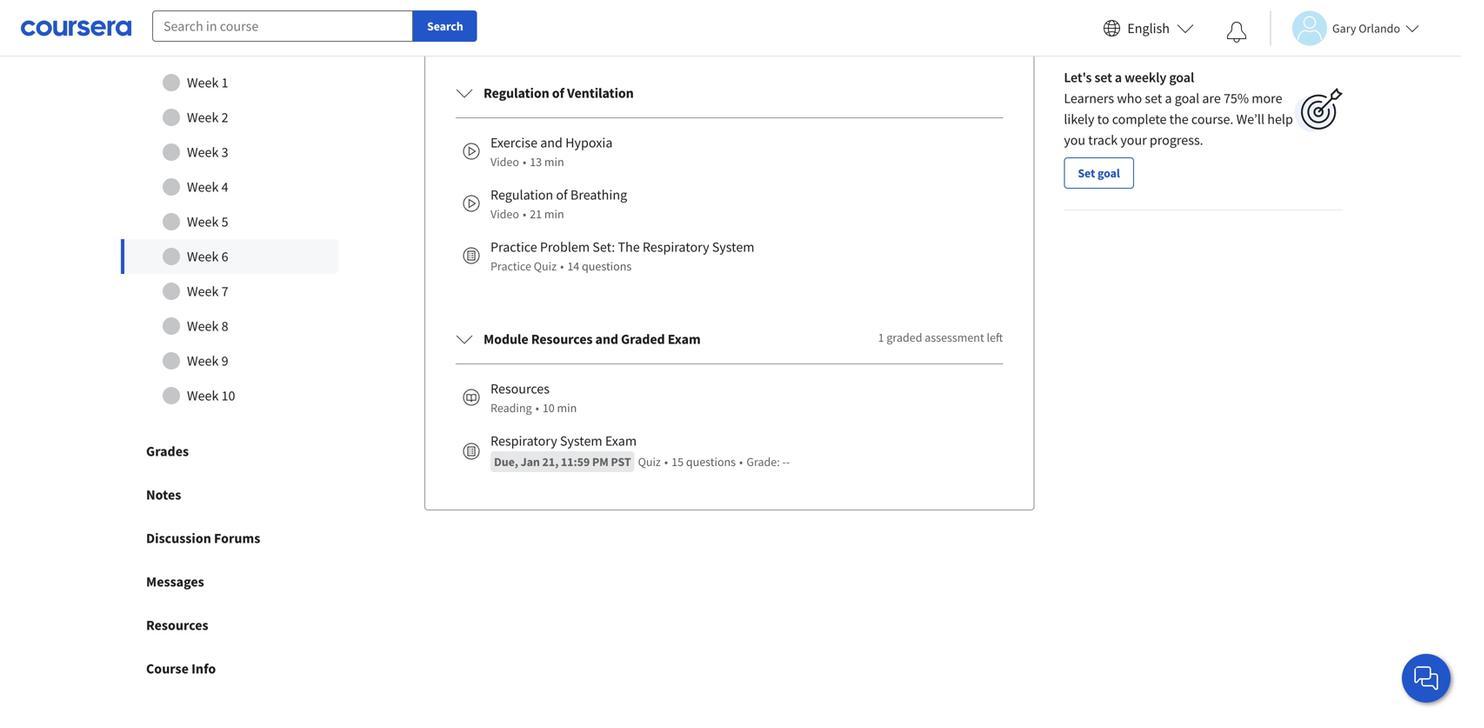 Task type: vqa. For each thing, say whether or not it's contained in the screenshot.
the right 'One'
no



Task type: describe. For each thing, give the bounding box(es) containing it.
• inside the resources reading • 10 min
[[536, 400, 539, 416]]

notes
[[146, 486, 181, 504]]

help
[[1268, 111, 1294, 128]]

resources reading • 10 min
[[491, 380, 577, 416]]

week 8 link
[[121, 309, 338, 344]]

questions inside practice problem set: the respiratory system practice quiz • 14 questions
[[582, 258, 632, 274]]

0 horizontal spatial 10
[[221, 387, 235, 405]]

let's
[[1064, 69, 1092, 86]]

set goal button
[[1064, 158, 1134, 189]]

respiratory system exam due, jan 21, 11:59 pm pst quiz • 15 questions • grade: --
[[491, 432, 790, 470]]

2 - from the left
[[786, 454, 790, 470]]

week for week 5
[[187, 213, 219, 231]]

gary orlando button
[[1270, 11, 1420, 46]]

regulation for regulation of breathing video • 21 min
[[491, 186, 554, 204]]

likely
[[1064, 111, 1095, 128]]

and inside exercise and hypoxia video • 13 min
[[540, 134, 563, 151]]

course.
[[1192, 111, 1234, 128]]

your
[[1121, 131, 1147, 149]]

week 10
[[187, 387, 235, 405]]

exercise
[[491, 134, 538, 151]]

Search in course text field
[[152, 10, 413, 42]]

8
[[221, 318, 228, 335]]

discussion
[[146, 530, 211, 547]]

discussion forums link
[[104, 517, 355, 560]]

are
[[1203, 90, 1221, 107]]

weekly
[[1125, 69, 1167, 86]]

jan
[[521, 454, 540, 470]]

week 10 link
[[121, 379, 338, 413]]

13
[[530, 154, 542, 170]]

75%
[[1224, 90, 1249, 107]]

11:59
[[561, 454, 590, 470]]

gary orlando
[[1333, 20, 1401, 36]]

chat with us image
[[1413, 665, 1441, 693]]

week for week 3
[[187, 144, 219, 161]]

grade:
[[747, 454, 780, 470]]

forums
[[214, 530, 260, 547]]

2
[[221, 109, 228, 126]]

3
[[221, 144, 228, 161]]

messages
[[146, 573, 204, 591]]

the
[[618, 238, 640, 256]]

• inside exercise and hypoxia video • 13 min
[[523, 154, 527, 170]]

resources for resources reading • 10 min
[[491, 380, 550, 398]]

week 3 link
[[121, 135, 338, 170]]

goal inside button
[[1098, 165, 1120, 181]]

week 6
[[187, 248, 228, 265]]

coursera image
[[21, 14, 131, 42]]

resources for resources
[[146, 617, 208, 634]]

of for ventilation
[[552, 84, 565, 102]]

regulation of breathing video • 21 min
[[491, 186, 627, 222]]

progress.
[[1150, 131, 1204, 149]]

1 horizontal spatial and
[[596, 331, 619, 348]]

week for week 4
[[187, 178, 219, 196]]

set goal
[[1078, 165, 1120, 181]]

regulation of ventilation button
[[442, 69, 1017, 118]]

learners
[[1064, 90, 1115, 107]]

quiz inside practice problem set: the respiratory system practice quiz • 14 questions
[[534, 258, 557, 274]]

21
[[530, 206, 542, 222]]

system inside practice problem set: the respiratory system practice quiz • 14 questions
[[712, 238, 755, 256]]

set
[[1078, 165, 1096, 181]]

questions inside respiratory system exam due, jan 21, 11:59 pm pst quiz • 15 questions • grade: --
[[686, 454, 736, 470]]

track
[[1089, 131, 1118, 149]]

quiz inside respiratory system exam due, jan 21, 11:59 pm pst quiz • 15 questions • grade: --
[[638, 454, 661, 470]]

english button
[[1097, 0, 1202, 57]]

0 vertical spatial resources
[[531, 331, 593, 348]]

0 vertical spatial a
[[1115, 69, 1122, 86]]

course
[[146, 660, 189, 678]]

practice problem set: the respiratory system practice quiz • 14 questions
[[491, 238, 755, 274]]

week 3
[[187, 144, 228, 161]]

more
[[1252, 90, 1283, 107]]

week 1 link
[[121, 65, 338, 100]]

respiratory inside respiratory system exam due, jan 21, 11:59 pm pst quiz • 15 questions • grade: --
[[491, 432, 557, 450]]

week 9 link
[[121, 344, 338, 379]]

learners who set a goal are 75% more likely to complete the course. we'll help you track your progress.
[[1064, 90, 1294, 149]]

week for week 7
[[187, 283, 219, 300]]

week 1
[[187, 74, 228, 91]]

9
[[221, 352, 228, 370]]

reading
[[491, 400, 532, 416]]

module resources and graded exam
[[484, 331, 701, 348]]

pm
[[592, 454, 609, 470]]

assessment
[[925, 330, 985, 345]]

grades
[[146, 443, 189, 460]]

who
[[1117, 90, 1143, 107]]

1 vertical spatial 1
[[878, 330, 884, 345]]

the
[[1170, 111, 1189, 128]]

messages link
[[104, 560, 355, 604]]

set:
[[593, 238, 615, 256]]

1 - from the left
[[783, 454, 786, 470]]

• inside regulation of breathing video • 21 min
[[523, 206, 527, 222]]

english
[[1128, 20, 1170, 37]]



Task type: locate. For each thing, give the bounding box(es) containing it.
week up week 2
[[187, 74, 219, 91]]

exercise and hypoxia video • 13 min
[[491, 134, 613, 170]]

set inside learners who set a goal are 75% more likely to complete the course. we'll help you track your progress.
[[1145, 90, 1163, 107]]

1 vertical spatial practice
[[491, 258, 532, 274]]

resources up reading
[[491, 380, 550, 398]]

10 right reading
[[543, 400, 555, 416]]

resources right 'module'
[[531, 331, 593, 348]]

goal inside learners who set a goal are 75% more likely to complete the course. we'll help you track your progress.
[[1175, 90, 1200, 107]]

week 7 link
[[121, 274, 338, 309]]

exam up pst
[[605, 432, 637, 450]]

week 7
[[187, 283, 228, 300]]

breathing
[[571, 186, 627, 204]]

week 8
[[187, 318, 228, 335]]

week 6 link
[[121, 239, 338, 274]]

1 horizontal spatial exam
[[668, 331, 701, 348]]

1 graded assessment left
[[878, 330, 1003, 345]]

goal up the the on the top of page
[[1175, 90, 1200, 107]]

0 vertical spatial of
[[552, 84, 565, 102]]

week left 4
[[187, 178, 219, 196]]

week left 3
[[187, 144, 219, 161]]

1 vertical spatial a
[[1165, 90, 1172, 107]]

4 week from the top
[[187, 178, 219, 196]]

1 video from the top
[[491, 154, 519, 170]]

info
[[191, 660, 216, 678]]

0 vertical spatial system
[[712, 238, 755, 256]]

1 horizontal spatial 1
[[878, 330, 884, 345]]

regulation inside regulation of breathing video • 21 min
[[491, 186, 554, 204]]

of left ventilation
[[552, 84, 565, 102]]

resources down messages
[[146, 617, 208, 634]]

set up learners
[[1095, 69, 1113, 86]]

graded
[[887, 330, 923, 345]]

0 vertical spatial goal
[[1170, 69, 1195, 86]]

course info
[[146, 660, 216, 678]]

quiz left 15
[[638, 454, 661, 470]]

week 2 link
[[121, 100, 338, 135]]

week left the 9
[[187, 352, 219, 370]]

respiratory right the
[[643, 238, 710, 256]]

0 vertical spatial quiz
[[534, 258, 557, 274]]

10 inside the resources reading • 10 min
[[543, 400, 555, 416]]

week for week 2
[[187, 109, 219, 126]]

0 vertical spatial 1
[[221, 74, 228, 91]]

6 week from the top
[[187, 248, 219, 265]]

1
[[221, 74, 228, 91], [878, 330, 884, 345]]

1 vertical spatial and
[[596, 331, 619, 348]]

2 practice from the top
[[491, 258, 532, 274]]

5 week from the top
[[187, 213, 219, 231]]

0 horizontal spatial quiz
[[534, 258, 557, 274]]

video inside exercise and hypoxia video • 13 min
[[491, 154, 519, 170]]

0 vertical spatial set
[[1095, 69, 1113, 86]]

1 vertical spatial questions
[[686, 454, 736, 470]]

week left 8
[[187, 318, 219, 335]]

0 vertical spatial min
[[545, 154, 564, 170]]

1 horizontal spatial questions
[[686, 454, 736, 470]]

0 horizontal spatial 1
[[221, 74, 228, 91]]

resources inside the resources reading • 10 min
[[491, 380, 550, 398]]

2 vertical spatial goal
[[1098, 165, 1120, 181]]

video down exercise
[[491, 154, 519, 170]]

regulation inside dropdown button
[[484, 84, 550, 102]]

set down weekly on the top right
[[1145, 90, 1163, 107]]

2 week from the top
[[187, 109, 219, 126]]

-
[[783, 454, 786, 470], [786, 454, 790, 470]]

regulation of ventilation
[[484, 84, 634, 102]]

week 4
[[187, 178, 228, 196]]

regulation up 21
[[491, 186, 554, 204]]

1 horizontal spatial 10
[[543, 400, 555, 416]]

week 9
[[187, 352, 228, 370]]

set
[[1095, 69, 1113, 86], [1145, 90, 1163, 107]]

0 vertical spatial video
[[491, 154, 519, 170]]

1 vertical spatial respiratory
[[491, 432, 557, 450]]

week left 7
[[187, 283, 219, 300]]

module
[[484, 331, 529, 348]]

week 5
[[187, 213, 228, 231]]

week 4 link
[[121, 170, 338, 205]]

a up who
[[1115, 69, 1122, 86]]

complete
[[1113, 111, 1167, 128]]

min inside exercise and hypoxia video • 13 min
[[545, 154, 564, 170]]

goal for a
[[1175, 90, 1200, 107]]

a up the the on the top of page
[[1165, 90, 1172, 107]]

goal for weekly
[[1170, 69, 1195, 86]]

0 vertical spatial exam
[[668, 331, 701, 348]]

1 left graded
[[878, 330, 884, 345]]

course info link
[[104, 647, 355, 691]]

week down the 'week 9'
[[187, 387, 219, 405]]

and up 13
[[540, 134, 563, 151]]

1 vertical spatial of
[[556, 186, 568, 204]]

• left grade:
[[740, 454, 743, 470]]

graded
[[621, 331, 665, 348]]

week for week 9
[[187, 352, 219, 370]]

1 vertical spatial resources
[[491, 380, 550, 398]]

notes link
[[104, 473, 355, 517]]

respiratory inside practice problem set: the respiratory system practice quiz • 14 questions
[[643, 238, 710, 256]]

4
[[221, 178, 228, 196]]

of left breathing
[[556, 186, 568, 204]]

• left 15
[[665, 454, 668, 470]]

quiz down problem
[[534, 258, 557, 274]]

7
[[221, 283, 228, 300]]

video inside regulation of breathing video • 21 min
[[491, 206, 519, 222]]

0 vertical spatial and
[[540, 134, 563, 151]]

min
[[545, 154, 564, 170], [545, 206, 564, 222], [557, 400, 577, 416]]

0 horizontal spatial system
[[560, 432, 603, 450]]

hypoxia
[[566, 134, 613, 151]]

show notifications image
[[1227, 22, 1248, 43]]

week left 6
[[187, 248, 219, 265]]

we'll
[[1237, 111, 1265, 128]]

a
[[1115, 69, 1122, 86], [1165, 90, 1172, 107]]

1 up 2 at the top
[[221, 74, 228, 91]]

regulation
[[484, 84, 550, 102], [491, 186, 554, 204]]

5
[[221, 213, 228, 231]]

min for of
[[545, 206, 564, 222]]

video left 21
[[491, 206, 519, 222]]

goal right weekly on the top right
[[1170, 69, 1195, 86]]

respiratory up jan
[[491, 432, 557, 450]]

• left 14
[[560, 258, 564, 274]]

6
[[221, 248, 228, 265]]

0 horizontal spatial set
[[1095, 69, 1113, 86]]

1 vertical spatial video
[[491, 206, 519, 222]]

0 vertical spatial respiratory
[[643, 238, 710, 256]]

1 vertical spatial exam
[[605, 432, 637, 450]]

resources link
[[104, 604, 355, 647]]

2 vertical spatial min
[[557, 400, 577, 416]]

of inside dropdown button
[[552, 84, 565, 102]]

10 week from the top
[[187, 387, 219, 405]]

min right 13
[[545, 154, 564, 170]]

of for breathing
[[556, 186, 568, 204]]

1 horizontal spatial quiz
[[638, 454, 661, 470]]

2 video from the top
[[491, 206, 519, 222]]

• left 13
[[523, 154, 527, 170]]

0 horizontal spatial and
[[540, 134, 563, 151]]

search button
[[413, 10, 477, 42]]

1 horizontal spatial a
[[1165, 90, 1172, 107]]

ventilation
[[567, 84, 634, 102]]

1 inside week 1 link
[[221, 74, 228, 91]]

min up 11:59
[[557, 400, 577, 416]]

min inside the resources reading • 10 min
[[557, 400, 577, 416]]

1 horizontal spatial respiratory
[[643, 238, 710, 256]]

• inside practice problem set: the respiratory system practice quiz • 14 questions
[[560, 258, 564, 274]]

0 horizontal spatial questions
[[582, 258, 632, 274]]

week 2
[[187, 109, 228, 126]]

orlando
[[1359, 20, 1401, 36]]

15
[[672, 454, 684, 470]]

•
[[523, 154, 527, 170], [523, 206, 527, 222], [560, 258, 564, 274], [536, 400, 539, 416], [665, 454, 668, 470], [740, 454, 743, 470]]

and
[[540, 134, 563, 151], [596, 331, 619, 348]]

questions right 15
[[686, 454, 736, 470]]

you
[[1064, 131, 1086, 149]]

10 down week 9 link on the left
[[221, 387, 235, 405]]

week 5 link
[[121, 205, 338, 239]]

14
[[568, 258, 580, 274]]

pst
[[611, 454, 631, 470]]

help center image
[[1416, 668, 1437, 689]]

goal right set
[[1098, 165, 1120, 181]]

video for regulation of breathing
[[491, 206, 519, 222]]

min inside regulation of breathing video • 21 min
[[545, 206, 564, 222]]

• left 21
[[523, 206, 527, 222]]

questions
[[582, 258, 632, 274], [686, 454, 736, 470]]

1 vertical spatial set
[[1145, 90, 1163, 107]]

1 vertical spatial system
[[560, 432, 603, 450]]

questions down set:
[[582, 258, 632, 274]]

week for week 10
[[187, 387, 219, 405]]

week for week 1
[[187, 74, 219, 91]]

regulation for regulation of ventilation
[[484, 84, 550, 102]]

0 vertical spatial regulation
[[484, 84, 550, 102]]

system inside respiratory system exam due, jan 21, 11:59 pm pst quiz • 15 questions • grade: --
[[560, 432, 603, 450]]

and left graded
[[596, 331, 619, 348]]

gary
[[1333, 20, 1357, 36]]

0 vertical spatial practice
[[491, 238, 537, 256]]

9 week from the top
[[187, 352, 219, 370]]

• right reading
[[536, 400, 539, 416]]

1 horizontal spatial set
[[1145, 90, 1163, 107]]

regulation up exercise
[[484, 84, 550, 102]]

a inside learners who set a goal are 75% more likely to complete the course. we'll help you track your progress.
[[1165, 90, 1172, 107]]

0 horizontal spatial a
[[1115, 69, 1122, 86]]

system
[[712, 238, 755, 256], [560, 432, 603, 450]]

resources
[[531, 331, 593, 348], [491, 380, 550, 398], [146, 617, 208, 634]]

problem
[[540, 238, 590, 256]]

0 horizontal spatial exam
[[605, 432, 637, 450]]

of
[[552, 84, 565, 102], [556, 186, 568, 204]]

2 vertical spatial resources
[[146, 617, 208, 634]]

of inside regulation of breathing video • 21 min
[[556, 186, 568, 204]]

0 vertical spatial questions
[[582, 258, 632, 274]]

left
[[987, 330, 1003, 345]]

search
[[427, 18, 463, 34]]

7 week from the top
[[187, 283, 219, 300]]

week left 5
[[187, 213, 219, 231]]

exam
[[668, 331, 701, 348], [605, 432, 637, 450]]

8 week from the top
[[187, 318, 219, 335]]

week
[[187, 74, 219, 91], [187, 109, 219, 126], [187, 144, 219, 161], [187, 178, 219, 196], [187, 213, 219, 231], [187, 248, 219, 265], [187, 283, 219, 300], [187, 318, 219, 335], [187, 352, 219, 370], [187, 387, 219, 405]]

grades link
[[104, 430, 355, 473]]

due,
[[494, 454, 518, 470]]

21,
[[542, 454, 559, 470]]

week for week 8
[[187, 318, 219, 335]]

1 week from the top
[[187, 74, 219, 91]]

respiratory
[[643, 238, 710, 256], [491, 432, 557, 450]]

1 practice from the top
[[491, 238, 537, 256]]

let's set a weekly goal
[[1064, 69, 1195, 86]]

week left 2 at the top
[[187, 109, 219, 126]]

exam inside respiratory system exam due, jan 21, 11:59 pm pst quiz • 15 questions • grade: --
[[605, 432, 637, 450]]

1 vertical spatial goal
[[1175, 90, 1200, 107]]

to
[[1098, 111, 1110, 128]]

3 week from the top
[[187, 144, 219, 161]]

1 vertical spatial quiz
[[638, 454, 661, 470]]

1 vertical spatial regulation
[[491, 186, 554, 204]]

discussion forums
[[146, 530, 260, 547]]

exam right graded
[[668, 331, 701, 348]]

min right 21
[[545, 206, 564, 222]]

0 horizontal spatial respiratory
[[491, 432, 557, 450]]

1 horizontal spatial system
[[712, 238, 755, 256]]

video for exercise and hypoxia
[[491, 154, 519, 170]]

goal
[[1170, 69, 1195, 86], [1175, 90, 1200, 107], [1098, 165, 1120, 181]]

week for week 6
[[187, 248, 219, 265]]

1 vertical spatial min
[[545, 206, 564, 222]]

video
[[491, 154, 519, 170], [491, 206, 519, 222]]

min for and
[[545, 154, 564, 170]]



